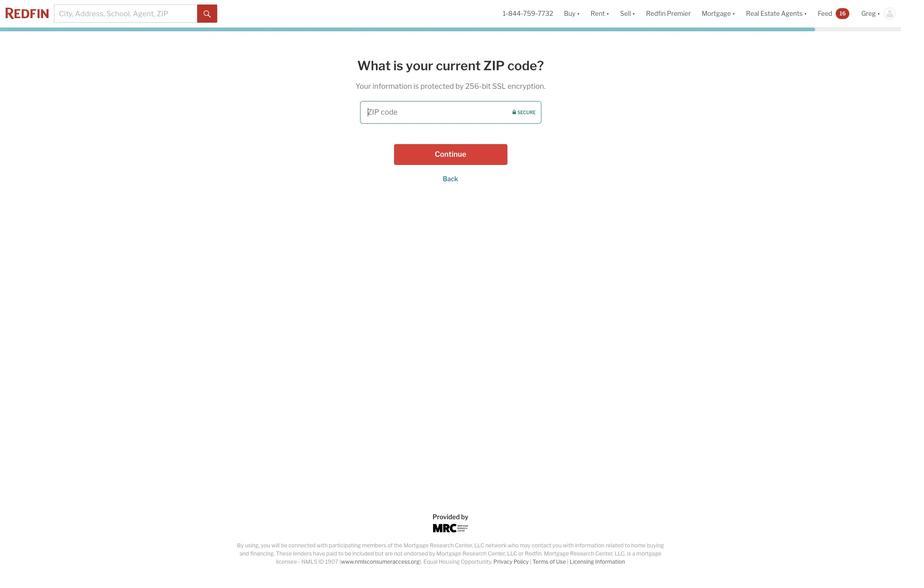 Task type: describe. For each thing, give the bounding box(es) containing it.
1 vertical spatial be
[[345, 551, 351, 558]]

1 horizontal spatial center,
[[488, 551, 506, 558]]

759-
[[524, 10, 538, 17]]

is inside by using, you will be connected with participating members of the mortgage research center, llc network who may contact you with information related to home buying and financing. these lenders have paid to be included but are not endorsed by mortgage research center, llc or redfin. mortgage research center, llc. is a mortgage licensee - nmls id 1907 (
[[627, 551, 632, 558]]

use
[[557, 559, 566, 566]]

will
[[272, 543, 280, 550]]

nmls
[[302, 559, 318, 566]]

▾ for mortgage ▾
[[733, 10, 736, 17]]

real
[[747, 10, 760, 17]]

participating
[[329, 543, 361, 550]]

1 with from the left
[[317, 543, 328, 550]]

1-844-759-7732 link
[[503, 10, 554, 17]]

licensing
[[570, 559, 595, 566]]

privacy policy link
[[494, 559, 529, 566]]

privacy
[[494, 559, 513, 566]]

7732
[[538, 10, 554, 17]]

related
[[606, 543, 624, 550]]

redfin premier button
[[641, 0, 697, 27]]

network
[[486, 543, 507, 550]]

of for terms
[[550, 559, 555, 566]]

members
[[362, 543, 387, 550]]

your
[[406, 58, 434, 74]]

but
[[375, 551, 384, 558]]

llc.
[[615, 551, 626, 558]]

who
[[508, 543, 519, 550]]

submit search image
[[204, 10, 211, 18]]

opportunity.
[[461, 559, 493, 566]]

sell ▾ button
[[621, 0, 636, 27]]

rent ▾ button
[[591, 0, 610, 27]]

back button
[[443, 175, 459, 183]]

feed
[[819, 10, 833, 17]]

not
[[394, 551, 403, 558]]

redfin premier
[[647, 10, 691, 17]]

greg
[[862, 10, 877, 17]]

premier
[[668, 10, 691, 17]]

policy
[[514, 559, 529, 566]]

the
[[394, 543, 403, 550]]

using,
[[245, 543, 260, 550]]

mortgage up 'endorsed' on the bottom of the page
[[404, 543, 429, 550]]

may
[[520, 543, 531, 550]]

licensing information link
[[570, 559, 626, 566]]

information
[[596, 559, 626, 566]]

▾ inside 'real estate agents ▾' link
[[805, 10, 808, 17]]

0 vertical spatial to
[[625, 543, 631, 550]]

included
[[353, 551, 374, 558]]

mortgage ▾
[[702, 10, 736, 17]]

terms
[[533, 559, 549, 566]]

equal
[[424, 559, 438, 566]]

provided
[[433, 514, 460, 521]]

16
[[840, 10, 847, 17]]

estate
[[761, 10, 780, 17]]

housing
[[439, 559, 460, 566]]

zip code?
[[484, 58, 544, 74]]

2 with from the left
[[563, 543, 574, 550]]

financing.
[[250, 551, 275, 558]]

by inside by using, you will be connected with participating members of the mortgage research center, llc network who may contact you with information related to home buying and financing. these lenders have paid to be included but are not endorsed by mortgage research center, llc or redfin. mortgage research center, llc. is a mortgage licensee - nmls id 1907 (
[[429, 551, 436, 558]]

your information is protected by 256-bit ssl encryption.
[[356, 82, 546, 91]]

redfin
[[647, 10, 666, 17]]

mortgage
[[637, 551, 662, 558]]

connected
[[289, 543, 316, 550]]

ssl encryption.
[[493, 82, 546, 91]]

2 | from the left
[[568, 559, 569, 566]]

buy ▾ button
[[559, 0, 586, 27]]

contact
[[532, 543, 552, 550]]

1 horizontal spatial is
[[414, 82, 419, 91]]

1-
[[503, 10, 509, 17]]

id
[[319, 559, 324, 566]]

1 you from the left
[[261, 543, 270, 550]]

continue button
[[394, 144, 508, 165]]

0 horizontal spatial to
[[339, 551, 344, 558]]

0 horizontal spatial be
[[281, 543, 287, 550]]

have
[[313, 551, 325, 558]]

-
[[298, 559, 301, 566]]

www.nmlsconsumeraccess.org link
[[341, 559, 420, 566]]

rent
[[591, 10, 605, 17]]

terms of use link
[[533, 559, 566, 566]]

your
[[356, 82, 371, 91]]

buy
[[564, 10, 576, 17]]

information inside by using, you will be connected with participating members of the mortgage research center, llc network who may contact you with information related to home buying and financing. these lenders have paid to be included but are not endorsed by mortgage research center, llc or redfin. mortgage research center, llc. is a mortgage licensee - nmls id 1907 (
[[575, 543, 605, 550]]

1 horizontal spatial research
[[463, 551, 487, 558]]

mortgage up use
[[544, 551, 569, 558]]

256-
[[466, 82, 482, 91]]

0 vertical spatial is
[[394, 58, 404, 74]]

paid
[[327, 551, 337, 558]]

0 horizontal spatial research
[[430, 543, 454, 550]]

1 vertical spatial by
[[462, 514, 469, 521]]

0 horizontal spatial center,
[[455, 543, 474, 550]]

2 horizontal spatial research
[[571, 551, 595, 558]]

844-
[[509, 10, 524, 17]]

what
[[358, 58, 391, 74]]

sell ▾ button
[[615, 0, 641, 27]]



Task type: vqa. For each thing, say whether or not it's contained in the screenshot.
the left in
no



Task type: locate. For each thing, give the bounding box(es) containing it.
0 horizontal spatial information
[[373, 82, 412, 91]]

home
[[632, 543, 646, 550]]

1 horizontal spatial |
[[568, 559, 569, 566]]

center,
[[455, 543, 474, 550], [488, 551, 506, 558], [596, 551, 614, 558]]

1 vertical spatial information
[[575, 543, 605, 550]]

rent ▾
[[591, 10, 610, 17]]

of left the the
[[388, 543, 393, 550]]

1 ▾ from the left
[[577, 10, 580, 17]]

with up use
[[563, 543, 574, 550]]

current
[[436, 58, 481, 74]]

▾ for sell ▾
[[633, 10, 636, 17]]

|
[[530, 559, 532, 566], [568, 559, 569, 566]]

www.nmlsconsumeraccess.org ). equal housing opportunity. privacy policy | terms of use | licensing information
[[341, 559, 626, 566]]

licensee
[[276, 559, 297, 566]]

1 horizontal spatial information
[[575, 543, 605, 550]]

ZIP code text field
[[360, 101, 542, 124]]

▾ inside sell ▾ dropdown button
[[633, 10, 636, 17]]

of
[[388, 543, 393, 550], [550, 559, 555, 566]]

or
[[519, 551, 524, 558]]

1 horizontal spatial be
[[345, 551, 351, 558]]

mortgage ▾ button
[[697, 0, 741, 27]]

by left 256-
[[456, 82, 464, 91]]

1 vertical spatial to
[[339, 551, 344, 558]]

▾ right greg
[[878, 10, 881, 17]]

0 vertical spatial of
[[388, 543, 393, 550]]

0 horizontal spatial llc
[[475, 543, 485, 550]]

2 vertical spatial by
[[429, 551, 436, 558]]

1 horizontal spatial llc
[[508, 551, 518, 558]]

▾ inside rent ▾ dropdown button
[[607, 10, 610, 17]]

5 ▾ from the left
[[805, 10, 808, 17]]

▾ inside buy ▾ dropdown button
[[577, 10, 580, 17]]

of for members
[[388, 543, 393, 550]]

mortgage up housing at bottom
[[437, 551, 462, 558]]

to
[[625, 543, 631, 550], [339, 551, 344, 558]]

2 horizontal spatial center,
[[596, 551, 614, 558]]

llc
[[475, 543, 485, 550], [508, 551, 518, 558]]

▾ left real
[[733, 10, 736, 17]]

is down your on the left of the page
[[414, 82, 419, 91]]

▾ right buy on the top
[[577, 10, 580, 17]]

1 vertical spatial of
[[550, 559, 555, 566]]

2 you from the left
[[553, 543, 562, 550]]

0 vertical spatial llc
[[475, 543, 485, 550]]

City, Address, School, Agent, ZIP search field
[[54, 5, 197, 23]]

lenders
[[293, 551, 312, 558]]

1 horizontal spatial of
[[550, 559, 555, 566]]

by
[[237, 543, 244, 550]]

3 ▾ from the left
[[633, 10, 636, 17]]

research up licensing
[[571, 551, 595, 558]]

you up financing.
[[261, 543, 270, 550]]

1 vertical spatial is
[[414, 82, 419, 91]]

endorsed
[[404, 551, 428, 558]]

www.nmlsconsumeraccess.org
[[341, 559, 420, 566]]

these
[[276, 551, 292, 558]]

sell ▾
[[621, 10, 636, 17]]

mortgage
[[702, 10, 732, 17], [404, 543, 429, 550], [437, 551, 462, 558], [544, 551, 569, 558]]

continue
[[435, 150, 467, 159]]

1 | from the left
[[530, 559, 532, 566]]

▾ right sell
[[633, 10, 636, 17]]

center, down the network
[[488, 551, 506, 558]]

mortgage ▾ button
[[702, 0, 736, 27]]

1 horizontal spatial with
[[563, 543, 574, 550]]

what is your current zip code?
[[358, 58, 544, 74]]

center, up opportunity.
[[455, 543, 474, 550]]

(
[[340, 559, 341, 566]]

research
[[430, 543, 454, 550], [463, 551, 487, 558], [571, 551, 595, 558]]

buying
[[647, 543, 665, 550]]

bit
[[482, 82, 491, 91]]

1-844-759-7732
[[503, 10, 554, 17]]

4 ▾ from the left
[[733, 10, 736, 17]]

greg ▾
[[862, 10, 881, 17]]

mortgage inside mortgage ▾ dropdown button
[[702, 10, 732, 17]]

with
[[317, 543, 328, 550], [563, 543, 574, 550]]

be up these
[[281, 543, 287, 550]]

| down redfin.
[[530, 559, 532, 566]]

0 horizontal spatial is
[[394, 58, 404, 74]]

to up (
[[339, 551, 344, 558]]

2 horizontal spatial is
[[627, 551, 632, 558]]

redfin.
[[525, 551, 543, 558]]

center, up information
[[596, 551, 614, 558]]

by using, you will be connected with participating members of the mortgage research center, llc network who may contact you with information related to home buying and financing. these lenders have paid to be included but are not endorsed by mortgage research center, llc or redfin. mortgage research center, llc. is a mortgage licensee - nmls id 1907 (
[[237, 543, 665, 566]]

sell
[[621, 10, 631, 17]]

llc up opportunity.
[[475, 543, 485, 550]]

of left use
[[550, 559, 555, 566]]

is left your on the left of the page
[[394, 58, 404, 74]]

▾ right rent
[[607, 10, 610, 17]]

of inside by using, you will be connected with participating members of the mortgage research center, llc network who may contact you with information related to home buying and financing. these lenders have paid to be included but are not endorsed by mortgage research center, llc or redfin. mortgage research center, llc. is a mortgage licensee - nmls id 1907 (
[[388, 543, 393, 550]]

0 horizontal spatial |
[[530, 559, 532, 566]]

research up opportunity.
[[463, 551, 487, 558]]

2 ▾ from the left
[[607, 10, 610, 17]]

1 vertical spatial llc
[[508, 551, 518, 558]]

0 horizontal spatial you
[[261, 543, 270, 550]]

| right use
[[568, 559, 569, 566]]

▾ right agents
[[805, 10, 808, 17]]

you right contact
[[553, 543, 562, 550]]

0 vertical spatial by
[[456, 82, 464, 91]]

to up llc.
[[625, 543, 631, 550]]

by up equal
[[429, 551, 436, 558]]

0 vertical spatial information
[[373, 82, 412, 91]]

real estate agents ▾ link
[[747, 0, 808, 27]]

are
[[385, 551, 393, 558]]

be
[[281, 543, 287, 550], [345, 551, 351, 558]]

information down "what"
[[373, 82, 412, 91]]

▾ for rent ▾
[[607, 10, 610, 17]]

0 vertical spatial be
[[281, 543, 287, 550]]

be down participating
[[345, 551, 351, 558]]

2 vertical spatial is
[[627, 551, 632, 558]]

1 horizontal spatial you
[[553, 543, 562, 550]]

protected
[[421, 82, 454, 91]]

by up 'mortgage research center' 'image'
[[462, 514, 469, 521]]

provided by
[[433, 514, 469, 521]]

with up the have
[[317, 543, 328, 550]]

1 horizontal spatial to
[[625, 543, 631, 550]]

▾ for greg ▾
[[878, 10, 881, 17]]

▾ inside mortgage ▾ dropdown button
[[733, 10, 736, 17]]

▾ for buy ▾
[[577, 10, 580, 17]]

real estate agents ▾ button
[[741, 0, 813, 27]]

agents
[[782, 10, 803, 17]]

a
[[633, 551, 636, 558]]

research up housing at bottom
[[430, 543, 454, 550]]

6 ▾ from the left
[[878, 10, 881, 17]]

mortgage left real
[[702, 10, 732, 17]]

▾
[[577, 10, 580, 17], [607, 10, 610, 17], [633, 10, 636, 17], [733, 10, 736, 17], [805, 10, 808, 17], [878, 10, 881, 17]]

buy ▾ button
[[564, 0, 580, 27]]

and
[[240, 551, 249, 558]]

rent ▾ button
[[586, 0, 615, 27]]

llc up privacy policy 'link'
[[508, 551, 518, 558]]

mortgage research center image
[[433, 525, 469, 533]]

0 horizontal spatial with
[[317, 543, 328, 550]]

real estate agents ▾
[[747, 10, 808, 17]]

you
[[261, 543, 270, 550], [553, 543, 562, 550]]

).
[[420, 559, 423, 566]]

0 horizontal spatial of
[[388, 543, 393, 550]]

is left "a"
[[627, 551, 632, 558]]

information up licensing information link
[[575, 543, 605, 550]]

back
[[443, 175, 459, 183]]



